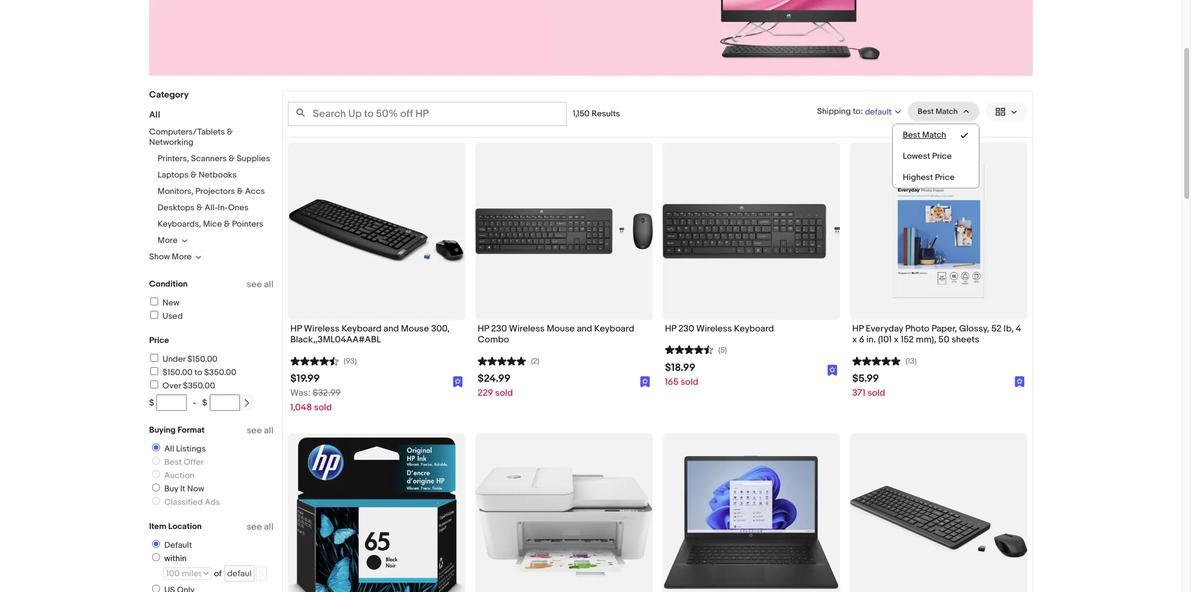 Task type: locate. For each thing, give the bounding box(es) containing it.
sold down $18.99
[[681, 377, 699, 388]]

price up highest price link
[[932, 151, 952, 161]]

best inside "dropdown button"
[[918, 107, 934, 116]]

sold for $5.99
[[868, 388, 886, 399]]

&
[[227, 127, 233, 137], [229, 153, 235, 164], [191, 170, 197, 180], [237, 186, 243, 196], [197, 203, 203, 213], [224, 219, 230, 229]]

5 out of 5 stars image down in.
[[852, 355, 901, 366]]

& up printers, scanners & supplies link
[[227, 127, 233, 137]]

3 wireless from the left
[[697, 323, 732, 335]]

match
[[936, 107, 958, 116], [922, 130, 946, 140]]

all for all
[[149, 109, 160, 121]]

0 horizontal spatial 4.5 out of 5 stars image
[[290, 355, 339, 366]]

and inside hp wireless keyboard and mouse 300, black,,3ml04aa#abl
[[384, 323, 399, 335]]

best up auction link
[[164, 457, 182, 467]]

2 see all button from the top
[[247, 425, 273, 437]]

best match for best match link
[[903, 130, 946, 140]]

glossy,
[[959, 323, 990, 335]]

1 horizontal spatial wireless
[[509, 323, 545, 335]]

Auction radio
[[152, 471, 160, 478]]

0 vertical spatial price
[[932, 151, 952, 161]]

$24.99
[[478, 373, 511, 385]]

$ for maximum value text box
[[202, 398, 207, 408]]

230
[[491, 323, 507, 335], [679, 323, 695, 335]]

-
[[193, 398, 196, 408]]

1 horizontal spatial to
[[853, 106, 861, 116]]

all for item location
[[264, 521, 273, 533]]

1 see all button from the top
[[247, 279, 273, 290]]

in-
[[218, 203, 228, 213]]

0 horizontal spatial and
[[384, 323, 399, 335]]

hp 65 black original ink cartridge, ~120 pages, n9k02an#140 image
[[288, 438, 466, 592]]

hp 230 wireless mouse and keyboard combo link
[[478, 323, 651, 349]]

hp wireless keyboard and mouse 300, black,,3ml04aa#abl
[[290, 323, 450, 346]]

netbooks
[[199, 170, 237, 180]]

hp inside hp 230 wireless mouse and keyboard combo
[[478, 323, 489, 335]]

hp 230 wireless mouse and keyboard combo image
[[475, 165, 653, 298]]

1 horizontal spatial and
[[577, 323, 592, 335]]

2 wireless from the left
[[509, 323, 545, 335]]

scanners
[[191, 153, 227, 164]]

under $150.00
[[162, 354, 218, 364]]

sold right 371 at the right bottom of page
[[868, 388, 886, 399]]

1 see all from the top
[[247, 279, 273, 290]]

0 vertical spatial see all button
[[247, 279, 273, 290]]

$150.00 up $150.00 to $350.00
[[187, 354, 218, 364]]

0 horizontal spatial all
[[149, 109, 160, 121]]

2 keyboard from the left
[[594, 323, 634, 335]]

hp for $5.99
[[852, 323, 864, 335]]

1 hp from the left
[[290, 323, 302, 335]]

to
[[853, 106, 861, 116], [195, 367, 202, 378]]

Default radio
[[152, 540, 160, 548]]

1 vertical spatial all
[[164, 444, 174, 454]]

0 vertical spatial all
[[149, 109, 160, 121]]

1 230 from the left
[[491, 323, 507, 335]]

lowest price link
[[893, 146, 979, 167]]

3 hp from the left
[[665, 323, 677, 335]]

1 horizontal spatial x
[[894, 334, 899, 346]]

highest price link
[[893, 167, 979, 188]]

0 horizontal spatial wireless
[[304, 323, 340, 335]]

wireless up (2) in the bottom left of the page
[[509, 323, 545, 335]]

wireless up (93) link
[[304, 323, 340, 335]]

wireless for $18.99
[[697, 323, 732, 335]]

hp everyday photo paper, glossy, 52 lb, 4 x 6 in. (101 x 152 mm), 50 sheets
[[852, 323, 1022, 346]]

item location
[[149, 521, 202, 532]]

230 inside hp 230 wireless mouse and keyboard combo
[[491, 323, 507, 335]]

1 horizontal spatial keyboard
[[594, 323, 634, 335]]

& right laptops
[[191, 170, 197, 180]]

1 all from the top
[[264, 279, 273, 290]]

5 out of 5 stars image
[[478, 355, 526, 366], [852, 355, 901, 366]]

0 horizontal spatial 5 out of 5 stars image
[[478, 355, 526, 366]]

230 up (5) link
[[679, 323, 695, 335]]

Minimum Value text field
[[157, 395, 187, 411]]

0 vertical spatial see all
[[247, 279, 273, 290]]

0 horizontal spatial mouse
[[401, 323, 429, 335]]

$150.00 to $350.00 checkbox
[[150, 367, 158, 375]]

match for best match "dropdown button"
[[936, 107, 958, 116]]

4 hp from the left
[[852, 323, 864, 335]]

hp everyday photo paper, glossy, 52 lb, 4 x 6 in. (101 x 152 mm), 50 sheets link
[[852, 323, 1025, 349]]

best match for best match "dropdown button"
[[918, 107, 958, 116]]

all-
[[205, 203, 218, 213]]

(13) link
[[852, 355, 917, 366]]

hp 330 wireless mouse and keyboard combination image
[[850, 434, 1028, 592]]

lowest price
[[903, 151, 952, 161]]

1 see from the top
[[247, 279, 262, 290]]

see for buying format
[[247, 425, 262, 437]]

buy it now link
[[147, 484, 207, 494]]

3 see all button from the top
[[247, 521, 273, 533]]

it
[[180, 484, 185, 494]]

[object undefined] image
[[1015, 376, 1025, 387], [640, 376, 651, 387]]

2 5 out of 5 stars image from the left
[[852, 355, 901, 366]]

see for condition
[[247, 279, 262, 290]]

2 vertical spatial see all
[[247, 521, 273, 533]]

50
[[939, 334, 950, 346]]

best match inside "dropdown button"
[[918, 107, 958, 116]]

more up "show more"
[[158, 235, 178, 246]]

wireless inside hp wireless keyboard and mouse 300, black,,3ml04aa#abl
[[304, 323, 340, 335]]

5 out of 5 stars image for $24.99
[[478, 355, 526, 366]]

all down category
[[149, 109, 160, 121]]

3 see from the top
[[247, 521, 262, 533]]

1 vertical spatial best
[[903, 130, 921, 140]]

4.5 out of 5 stars image
[[665, 344, 714, 355], [290, 355, 339, 366]]

4.5 out of 5 stars image up $18.99
[[665, 344, 714, 355]]

best up best match link
[[918, 107, 934, 116]]

0 vertical spatial see
[[247, 279, 262, 290]]

1 5 out of 5 stars image from the left
[[478, 355, 526, 366]]

to left default
[[853, 106, 861, 116]]

3 keyboard from the left
[[734, 323, 774, 335]]

sold down $24.99
[[495, 388, 513, 399]]

ads
[[205, 497, 220, 507]]

wireless inside hp 230 wireless mouse and keyboard combo
[[509, 323, 545, 335]]

& right mice at the left top of page
[[224, 219, 230, 229]]

0 vertical spatial all
[[264, 279, 273, 290]]

projectors
[[195, 186, 235, 196]]

2 horizontal spatial keyboard
[[734, 323, 774, 335]]

1 vertical spatial best match
[[903, 130, 946, 140]]

x left 152
[[894, 334, 899, 346]]

submit price range image
[[242, 399, 251, 408]]

price for lowest price
[[932, 151, 952, 161]]

1 horizontal spatial all
[[164, 444, 174, 454]]

wireless up the (5)
[[697, 323, 732, 335]]

1 vertical spatial see
[[247, 425, 262, 437]]

best for best match link
[[903, 130, 921, 140]]

& inside computers/tablets & networking
[[227, 127, 233, 137]]

all right all listings radio
[[164, 444, 174, 454]]

best match
[[918, 107, 958, 116], [903, 130, 946, 140]]

best match up best match link
[[918, 107, 958, 116]]

230 for $24.99
[[491, 323, 507, 335]]

$150.00 down under
[[162, 367, 193, 378]]

see all
[[247, 279, 273, 290], [247, 425, 273, 437], [247, 521, 273, 533]]

keyboard
[[342, 323, 382, 335], [594, 323, 634, 335], [734, 323, 774, 335]]

1 horizontal spatial mouse
[[547, 323, 575, 335]]

4.5 out of 5 stars image up $19.99
[[290, 355, 339, 366]]

[object undefined] image down 4
[[1015, 376, 1025, 387]]

in.
[[867, 334, 876, 346]]

$5.99
[[852, 373, 879, 385]]

0 vertical spatial more
[[158, 235, 178, 246]]

ones
[[228, 203, 249, 213]]

more button
[[158, 235, 188, 246]]

best match button
[[908, 102, 980, 121]]

to down under $150.00 on the left of page
[[195, 367, 202, 378]]

to for $350.00
[[195, 367, 202, 378]]

1 horizontal spatial 230
[[679, 323, 695, 335]]

hp inside hp wireless keyboard and mouse 300, black,,3ml04aa#abl
[[290, 323, 302, 335]]

$ right -
[[202, 398, 207, 408]]

1 vertical spatial $350.00
[[183, 381, 215, 391]]

1 vertical spatial all
[[264, 425, 273, 437]]

0 vertical spatial match
[[936, 107, 958, 116]]

new link
[[149, 298, 180, 308]]

best match link
[[893, 124, 979, 146]]

buying
[[149, 425, 176, 435]]

230 up (2) link
[[491, 323, 507, 335]]

price down lowest price link on the top right of page
[[935, 172, 955, 183]]

1 and from the left
[[384, 323, 399, 335]]

0 vertical spatial to
[[853, 106, 861, 116]]

(93)
[[344, 357, 357, 366]]

2 and from the left
[[577, 323, 592, 335]]

2 mouse from the left
[[547, 323, 575, 335]]

best up lowest
[[903, 130, 921, 140]]

Classified Ads radio
[[152, 497, 160, 505]]

hp up (5) link
[[665, 323, 677, 335]]

new
[[162, 298, 180, 308]]

lowest
[[903, 151, 930, 161]]

2 230 from the left
[[679, 323, 695, 335]]

hp inside 'hp everyday photo paper, glossy, 52 lb, 4 x 6 in. (101 x 152 mm), 50 sheets'
[[852, 323, 864, 335]]

1 vertical spatial see all
[[247, 425, 273, 437]]

0 horizontal spatial to
[[195, 367, 202, 378]]

0 horizontal spatial 230
[[491, 323, 507, 335]]

1 vertical spatial match
[[922, 130, 946, 140]]

sold
[[681, 377, 699, 388], [495, 388, 513, 399], [868, 388, 886, 399], [314, 402, 332, 414]]

over
[[162, 381, 181, 391]]

2 vertical spatial see
[[247, 521, 262, 533]]

(93) link
[[290, 355, 357, 366]]

5 out of 5 stars image up $24.99
[[478, 355, 526, 366]]

hp up (93) link
[[290, 323, 302, 335]]

(2)
[[531, 357, 540, 366]]

2 vertical spatial all
[[264, 521, 273, 533]]

pointers
[[232, 219, 264, 229]]

1 vertical spatial see all button
[[247, 425, 273, 437]]

$150.00
[[187, 354, 218, 364], [162, 367, 193, 378]]

2 $ from the left
[[202, 398, 207, 408]]

default text field
[[224, 566, 255, 582]]

1 horizontal spatial 5 out of 5 stars image
[[852, 355, 901, 366]]

sold down the $32.99
[[314, 402, 332, 414]]

see all button for buying format
[[247, 425, 273, 437]]

match up lowest price link on the top right of page
[[922, 130, 946, 140]]

$ down over $350.00 "checkbox"
[[149, 398, 154, 408]]

2 see all from the top
[[247, 425, 273, 437]]

used
[[162, 311, 183, 321]]

$350.00 down $150.00 to $350.00
[[183, 381, 215, 391]]

view: gallery view image
[[996, 105, 1018, 118]]

$350.00 up maximum value text box
[[204, 367, 236, 378]]

price up 'under $150.00' option
[[149, 335, 169, 346]]

best for best match "dropdown button"
[[918, 107, 934, 116]]

more
[[158, 235, 178, 246], [172, 252, 192, 262]]

shipping
[[817, 106, 851, 116]]

black,,3ml04aa#abl
[[290, 334, 381, 346]]

1 vertical spatial $150.00
[[162, 367, 193, 378]]

match for best match link
[[922, 130, 946, 140]]

2 vertical spatial see all button
[[247, 521, 273, 533]]

to inside shipping to : default
[[853, 106, 861, 116]]

[object undefined] image
[[828, 365, 838, 376], [828, 365, 838, 376], [453, 376, 463, 387], [640, 376, 651, 387], [453, 376, 463, 387], [1015, 376, 1025, 387]]

(101
[[878, 334, 892, 346]]

see all button
[[247, 279, 273, 290], [247, 425, 273, 437], [247, 521, 273, 533]]

0 horizontal spatial x
[[852, 334, 857, 346]]

show
[[149, 252, 170, 262]]

1 horizontal spatial $
[[202, 398, 207, 408]]

show more
[[149, 252, 192, 262]]

best match up 'lowest price'
[[903, 130, 946, 140]]

[object undefined] image left 165
[[640, 376, 651, 387]]

1 vertical spatial price
[[935, 172, 955, 183]]

match inside "dropdown button"
[[936, 107, 958, 116]]

best offer
[[164, 457, 204, 467]]

hp 230 wireless keyboard
[[665, 323, 774, 335]]

2 see from the top
[[247, 425, 262, 437]]

auction link
[[147, 471, 197, 481]]

1 $ from the left
[[149, 398, 154, 408]]

desktops & all-in-ones link
[[158, 203, 249, 213]]

3 see all from the top
[[247, 521, 273, 533]]

0 vertical spatial $150.00
[[187, 354, 218, 364]]

3 all from the top
[[264, 521, 273, 533]]

hp for $24.99
[[478, 323, 489, 335]]

hp left in.
[[852, 323, 864, 335]]

0 horizontal spatial $
[[149, 398, 154, 408]]

hp 230 wireless keyboard image
[[663, 165, 840, 298]]

hp up (2) link
[[478, 323, 489, 335]]

1 horizontal spatial 4.5 out of 5 stars image
[[665, 344, 714, 355]]

x left 6
[[852, 334, 857, 346]]

sold inside was: $32.99 1,048 sold
[[314, 402, 332, 414]]

1 keyboard from the left
[[342, 323, 382, 335]]

0 horizontal spatial keyboard
[[342, 323, 382, 335]]

more down more button
[[172, 252, 192, 262]]

Over $350.00 checkbox
[[150, 381, 158, 389]]

2 horizontal spatial wireless
[[697, 323, 732, 335]]

highest price
[[903, 172, 955, 183]]

price
[[932, 151, 952, 161], [935, 172, 955, 183], [149, 335, 169, 346]]

$150.00 to $350.00
[[162, 367, 236, 378]]

best
[[918, 107, 934, 116], [903, 130, 921, 140], [164, 457, 182, 467]]

match up best match link
[[936, 107, 958, 116]]

2 all from the top
[[264, 425, 273, 437]]

see all button for item location
[[247, 521, 273, 533]]

$150.00 to $350.00 link
[[149, 367, 236, 378]]

and inside hp 230 wireless mouse and keyboard combo
[[577, 323, 592, 335]]

0 vertical spatial $350.00
[[204, 367, 236, 378]]

0 vertical spatial best match
[[918, 107, 958, 116]]

0 vertical spatial best
[[918, 107, 934, 116]]

1 mouse from the left
[[401, 323, 429, 335]]

was: $32.99 1,048 sold
[[290, 388, 341, 414]]

1 wireless from the left
[[304, 323, 340, 335]]

2 hp from the left
[[478, 323, 489, 335]]

1 vertical spatial to
[[195, 367, 202, 378]]



Task type: vqa. For each thing, say whether or not it's contained in the screenshot.
The All- at the top of the page
yes



Task type: describe. For each thing, give the bounding box(es) containing it.
printers,
[[158, 153, 189, 164]]

buy
[[164, 484, 178, 494]]

New checkbox
[[150, 298, 158, 306]]

computers/tablets & networking link
[[149, 127, 233, 147]]

230 for $18.99
[[679, 323, 695, 335]]

hp wireless keyboard and mouse 300, black,,3ml04aa#abl link
[[290, 323, 463, 349]]

1,048
[[290, 402, 312, 414]]

(5) link
[[665, 344, 727, 355]]

highest
[[903, 172, 933, 183]]

monitors,
[[158, 186, 194, 196]]

(5)
[[718, 346, 727, 355]]

supplies
[[237, 153, 270, 164]]

classified ads
[[164, 497, 220, 507]]

item
[[149, 521, 166, 532]]

default link
[[147, 540, 194, 551]]

everyday
[[866, 323, 903, 335]]

Under $150.00 checkbox
[[150, 354, 158, 362]]

Maximum Value text field
[[210, 395, 240, 411]]

within
[[164, 554, 187, 564]]

classified ads link
[[147, 497, 222, 507]]

shipping to : default
[[817, 106, 892, 117]]

over $350.00 link
[[149, 381, 215, 391]]

see all for buying format
[[247, 425, 273, 437]]

& left accs
[[237, 186, 243, 196]]

hp essential laptop computer 17.3" fhd amd ryzen 7 16 gb memory; 512 gb ssd image
[[663, 456, 840, 589]]

keyboard inside hp 230 wireless mouse and keyboard combo
[[594, 323, 634, 335]]

hp 230 wireless keyboard link
[[665, 323, 838, 338]]

mouse inside hp 230 wireless mouse and keyboard combo
[[547, 323, 575, 335]]

was:
[[290, 388, 311, 399]]

keyboard inside hp wireless keyboard and mouse 300, black,,3ml04aa#abl
[[342, 323, 382, 335]]

5 out of 5 stars image for $5.99
[[852, 355, 901, 366]]

see all button for condition
[[247, 279, 273, 290]]

& up the netbooks
[[229, 153, 235, 164]]

0 horizontal spatial [object undefined] image
[[640, 376, 651, 387]]

keyboards, mice & pointers link
[[158, 219, 264, 229]]

over $350.00
[[162, 381, 215, 391]]

Enter your search keyword text field
[[288, 102, 567, 126]]

(13)
[[906, 357, 917, 366]]

used link
[[149, 311, 183, 321]]

networking
[[149, 137, 193, 147]]

go image
[[257, 570, 265, 579]]

2 vertical spatial price
[[149, 335, 169, 346]]

laptops & netbooks link
[[158, 170, 237, 180]]

all listings link
[[147, 444, 208, 454]]

price for highest price
[[935, 172, 955, 183]]

under $150.00 link
[[149, 354, 218, 364]]

300,
[[431, 323, 450, 335]]

format
[[178, 425, 205, 435]]

keyboards,
[[158, 219, 201, 229]]

condition
[[149, 279, 188, 289]]

Buy It Now radio
[[152, 484, 160, 492]]

under
[[162, 354, 186, 364]]

152
[[901, 334, 914, 346]]

accs
[[245, 186, 265, 196]]

default
[[164, 540, 192, 551]]

all for condition
[[264, 279, 273, 290]]

2 vertical spatial best
[[164, 457, 182, 467]]

all listings
[[164, 444, 206, 454]]

monitors, projectors & accs link
[[158, 186, 265, 196]]

classified
[[164, 497, 203, 507]]

offer
[[184, 457, 204, 467]]

wireless for $24.99
[[509, 323, 545, 335]]

sheets
[[952, 334, 980, 346]]

$19.99
[[290, 373, 320, 385]]

& left all-
[[197, 203, 203, 213]]

1 x from the left
[[852, 334, 857, 346]]

:
[[861, 106, 863, 116]]

Used checkbox
[[150, 311, 158, 319]]

Best Offer radio
[[152, 457, 160, 465]]

computers/tablets & networking
[[149, 127, 233, 147]]

hp deskjet 4155e all-in-one inkjet printer, color mobile print, copy, scan, send image
[[475, 456, 653, 589]]

of
[[214, 569, 222, 579]]

4.5 out of 5 stars image for $18.99
[[665, 344, 714, 355]]

printers, scanners & supplies laptops & netbooks monitors, projectors & accs desktops & all-in-ones keyboards, mice & pointers
[[158, 153, 270, 229]]

photo
[[905, 323, 930, 335]]

mouse inside hp wireless keyboard and mouse 300, black,,3ml04aa#abl
[[401, 323, 429, 335]]

sold for $18.99
[[681, 377, 699, 388]]

4
[[1016, 323, 1022, 335]]

default
[[865, 106, 892, 117]]

to for :
[[853, 106, 861, 116]]

desktops
[[158, 203, 195, 213]]

buy it now
[[164, 484, 204, 494]]

lb,
[[1004, 323, 1014, 335]]

$32.99
[[313, 388, 341, 399]]

(2) link
[[478, 355, 540, 366]]

hp for $18.99
[[665, 323, 677, 335]]

mm),
[[916, 334, 937, 346]]

1 vertical spatial more
[[172, 252, 192, 262]]

computers/tablets
[[149, 127, 225, 137]]

auction
[[164, 471, 194, 481]]

229
[[478, 388, 493, 399]]

printers, scanners & supplies link
[[158, 153, 270, 164]]

165
[[665, 377, 679, 388]]

$ for minimum value text box
[[149, 398, 154, 408]]

category
[[149, 89, 189, 101]]

buying format
[[149, 425, 205, 435]]

all for buying format
[[264, 425, 273, 437]]

laptops
[[158, 170, 189, 180]]

All Listings radio
[[152, 444, 160, 452]]

location
[[168, 521, 202, 532]]

371 sold
[[852, 388, 886, 399]]

now
[[187, 484, 204, 494]]

1 horizontal spatial [object undefined] image
[[1015, 376, 1025, 387]]

371
[[852, 388, 866, 399]]

combo
[[478, 334, 509, 346]]

sold for $24.99
[[495, 388, 513, 399]]

all for all listings
[[164, 444, 174, 454]]

see all for item location
[[247, 521, 273, 533]]

2 x from the left
[[894, 334, 899, 346]]

see for item location
[[247, 521, 262, 533]]

4.5 out of 5 stars image for $19.99
[[290, 355, 339, 366]]

show more button
[[149, 252, 202, 262]]

within radio
[[152, 554, 160, 561]]

hp for $19.99
[[290, 323, 302, 335]]

see all for condition
[[247, 279, 273, 290]]

listings
[[176, 444, 206, 454]]

hp everyday photo paper, glossy, 52 lb, 4 x 6 in. (101 x 152 mm), 50 sheets image
[[850, 165, 1028, 298]]

hp 230 wireless mouse and keyboard combo
[[478, 323, 634, 346]]

US Only radio
[[152, 585, 160, 592]]

hp wireless keyboard and mouse 300, black,,3ml04aa#abl image
[[288, 199, 466, 263]]



